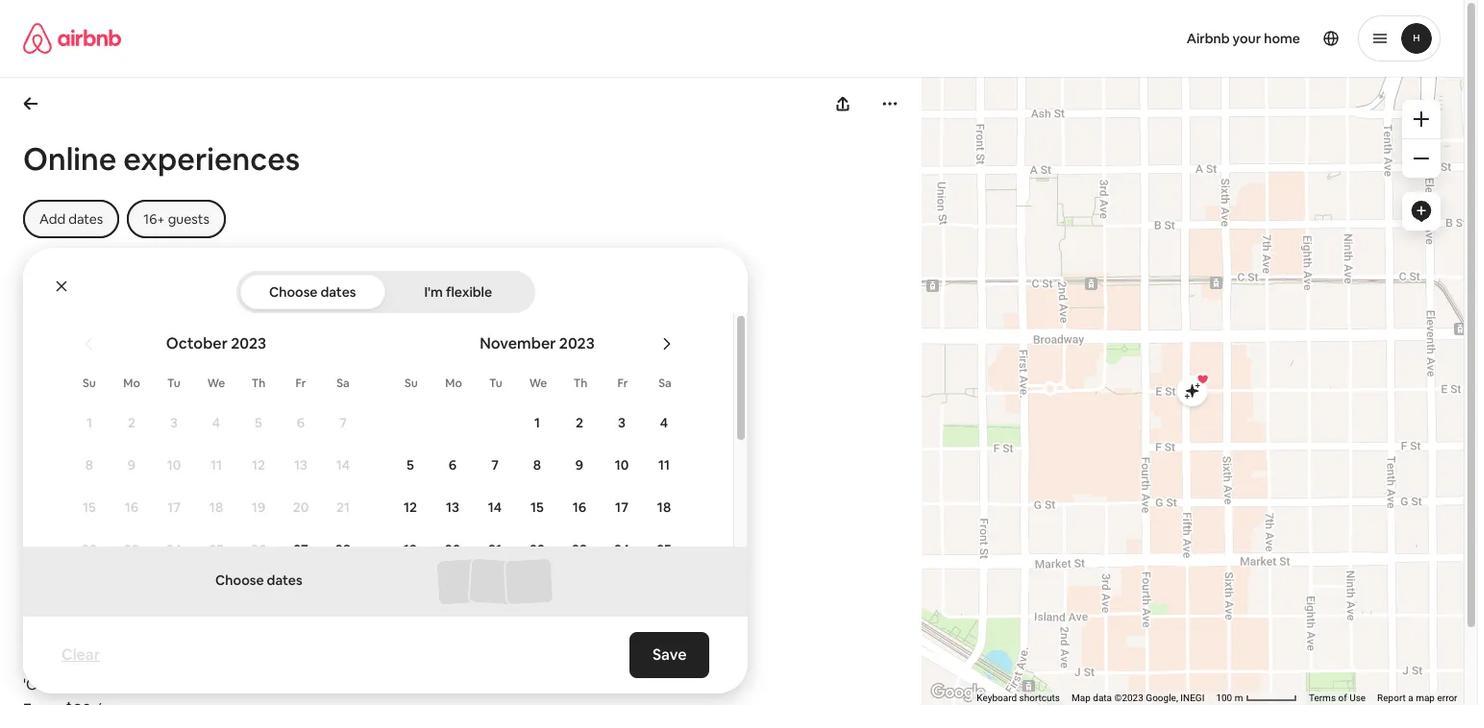 Task type: vqa. For each thing, say whether or not it's contained in the screenshot.


Task type: describe. For each thing, give the bounding box(es) containing it.
2 fr from the left
[[618, 376, 628, 391]]

10 for first 10 button from right
[[615, 457, 629, 474]]

1 vertical spatial 5
[[407, 457, 414, 474]]

2 for november 2023
[[576, 414, 584, 432]]

1 fr from the left
[[296, 376, 306, 391]]

1 11 button from the left
[[195, 445, 238, 486]]

1 8 button from the left
[[68, 445, 111, 486]]

add dates
[[39, 211, 103, 228]]

2 mo from the left
[[445, 376, 462, 391]]

1 we from the left
[[207, 376, 225, 391]]

2 10 button from the left
[[601, 445, 643, 486]]

2 15 button from the left
[[516, 488, 559, 528]]

10 for first 10 button from the left
[[167, 457, 181, 474]]

october 2023
[[166, 334, 267, 354]]

a
[[1409, 693, 1415, 704]]

1 th from the left
[[252, 376, 266, 391]]

add a place to the map image
[[1411, 200, 1434, 223]]

keyboard
[[978, 693, 1018, 704]]

zoom in image
[[1414, 112, 1430, 127]]

1 10 button from the left
[[153, 445, 195, 486]]

1 sa from the left
[[337, 376, 350, 391]]

2 15 from the left
[[531, 499, 544, 516]]

2 for october 2023
[[128, 414, 136, 432]]

terms
[[1310, 693, 1337, 704]]

calendar application
[[47, 313, 1344, 657]]

choose dates inside button
[[269, 284, 356, 301]]

flexible
[[446, 284, 492, 301]]

map
[[1073, 693, 1092, 704]]

2 tu from the left
[[490, 376, 503, 391]]

4 button for october 2023
[[195, 403, 238, 443]]

save button
[[629, 633, 710, 679]]

1 mo from the left
[[123, 376, 140, 391]]

dates for "add dates" dropdown button at the left top
[[68, 211, 103, 228]]

clear button
[[52, 637, 110, 675]]

0 horizontal spatial 5
[[255, 414, 262, 432]]

3 for october 2023
[[170, 414, 178, 432]]

1 for november
[[535, 414, 540, 432]]

3 button for october 2023
[[153, 403, 195, 443]]

1 tu from the left
[[167, 376, 181, 391]]

dialog containing october 2023
[[23, 248, 1344, 706]]

0 horizontal spatial 12 button
[[238, 445, 280, 486]]

'go for gold' olympic mindset tips & games with lina taylor group
[[23, 273, 300, 706]]

0 vertical spatial 13 button
[[280, 445, 322, 486]]

1 vertical spatial 6
[[449, 457, 457, 474]]

add dates button
[[23, 200, 120, 238]]

report
[[1379, 693, 1407, 704]]

2 16 button from the left
[[559, 488, 601, 528]]

1 vertical spatial choose dates
[[215, 572, 303, 589]]

choose inside button
[[269, 284, 318, 301]]

choose dates button
[[240, 275, 386, 310]]

14 for the bottom the 14 button
[[488, 499, 502, 516]]

report a map error link
[[1379, 693, 1459, 704]]

map data ©2023 google, inegi
[[1073, 693, 1206, 704]]

1 17 button from the left
[[153, 488, 195, 528]]

2 9 from the left
[[576, 457, 584, 474]]

zoom out image
[[1414, 151, 1430, 166]]

14 for the top the 14 button
[[336, 457, 350, 474]]

dates for choose dates button
[[321, 284, 356, 301]]

12 for the left 12 button
[[252, 457, 265, 474]]

3 button for november 2023
[[601, 403, 643, 443]]

2 8 from the left
[[534, 457, 541, 474]]

1 vertical spatial 14 button
[[474, 488, 516, 528]]

100 m
[[1217, 693, 1247, 704]]

2 su from the left
[[405, 376, 418, 391]]

1 8 from the left
[[85, 457, 93, 474]]

1 for october
[[87, 414, 92, 432]]

1 11 from the left
[[211, 457, 222, 474]]

1 horizontal spatial 12 button
[[389, 488, 432, 528]]

profile element
[[755, 0, 1441, 77]]

19
[[252, 499, 266, 516]]

2 18 button from the left
[[643, 488, 686, 528]]

shortcuts
[[1020, 693, 1061, 704]]

20
[[293, 499, 309, 516]]

2 11 from the left
[[659, 457, 670, 474]]

19 button
[[238, 488, 280, 528]]

0 vertical spatial 14 button
[[322, 445, 364, 486]]

3 for november 2023
[[618, 414, 626, 432]]

1 su from the left
[[83, 376, 96, 391]]

2 button for november 2023
[[559, 403, 601, 443]]

1 9 button from the left
[[111, 445, 153, 486]]

2 9 button from the left
[[559, 445, 601, 486]]

of
[[1339, 693, 1348, 704]]

1 16 button from the left
[[111, 488, 153, 528]]

(
[[68, 652, 72, 669]]

18 for 2nd '18' button from the right
[[209, 499, 223, 516]]

online
[[23, 139, 117, 179]]



Task type: locate. For each thing, give the bounding box(es) containing it.
1 2 from the left
[[128, 414, 136, 432]]

1 9 from the left
[[128, 457, 136, 474]]

1 3 button from the left
[[153, 403, 195, 443]]

12
[[252, 457, 265, 474], [404, 499, 417, 516]]

0 vertical spatial 6 button
[[280, 403, 322, 443]]

2023 right november
[[559, 334, 595, 354]]

0 horizontal spatial 3
[[170, 414, 178, 432]]

1 horizontal spatial tu
[[490, 376, 503, 391]]

0 horizontal spatial 14 button
[[322, 445, 364, 486]]

1 horizontal spatial 10 button
[[601, 445, 643, 486]]

9
[[128, 457, 136, 474], [576, 457, 584, 474]]

12 button
[[238, 445, 280, 486], [389, 488, 432, 528]]

1 horizontal spatial 2
[[576, 414, 584, 432]]

2 1 from the left
[[535, 414, 540, 432]]

keyboard shortcuts
[[978, 693, 1061, 704]]

0 horizontal spatial 5 button
[[238, 403, 280, 443]]

1 horizontal spatial 15
[[531, 499, 544, 516]]

1 horizontal spatial 8 button
[[516, 445, 559, 486]]

dates right add
[[68, 211, 103, 228]]

dates inside dropdown button
[[68, 211, 103, 228]]

1 horizontal spatial 7
[[491, 457, 499, 474]]

1 4 from the left
[[212, 414, 220, 432]]

0 horizontal spatial 9 button
[[111, 445, 153, 486]]

1 horizontal spatial 13 button
[[432, 488, 474, 528]]

0 horizontal spatial we
[[207, 376, 225, 391]]

15 button
[[68, 488, 111, 528], [516, 488, 559, 528]]

0 horizontal spatial 8
[[85, 457, 93, 474]]

0 horizontal spatial 18
[[209, 499, 223, 516]]

14
[[336, 457, 350, 474], [488, 499, 502, 516]]

10
[[167, 457, 181, 474], [615, 457, 629, 474]]

1 horizontal spatial sa
[[659, 376, 672, 391]]

0 horizontal spatial 4
[[212, 414, 220, 432]]

dialog
[[23, 248, 1344, 706]]

1 horizontal spatial 6
[[449, 457, 457, 474]]

0 horizontal spatial 18 button
[[195, 488, 238, 528]]

)
[[92, 652, 97, 669]]

1 horizontal spatial 9
[[576, 457, 584, 474]]

1 horizontal spatial 11 button
[[643, 445, 686, 486]]

google map
including 0 saved stays. region
[[783, 0, 1479, 706]]

2 16 from the left
[[573, 499, 587, 516]]

2 sa from the left
[[659, 376, 672, 391]]

2 10 from the left
[[615, 457, 629, 474]]

1 horizontal spatial 17
[[616, 499, 629, 516]]

0 horizontal spatial 17
[[167, 499, 181, 516]]

7 button
[[322, 403, 364, 443], [474, 445, 516, 486]]

11 button
[[195, 445, 238, 486], [643, 445, 686, 486]]

2 11 button from the left
[[643, 445, 686, 486]]

1 button for october
[[68, 403, 111, 443]]

1 horizontal spatial 1 button
[[516, 403, 559, 443]]

1 17 from the left
[[167, 499, 181, 516]]

20 button
[[280, 488, 322, 528]]

17 for first the 17 button
[[167, 499, 181, 516]]

2 we from the left
[[530, 376, 547, 391]]

2 vertical spatial dates
[[267, 572, 303, 589]]

november 2023
[[480, 334, 595, 354]]

17 button
[[153, 488, 195, 528], [601, 488, 643, 528]]

2 18 from the left
[[658, 499, 671, 516]]

18 button
[[195, 488, 238, 528], [643, 488, 686, 528]]

0 horizontal spatial 16 button
[[111, 488, 153, 528]]

15
[[83, 499, 96, 516], [531, 499, 544, 516]]

0 horizontal spatial 17 button
[[153, 488, 195, 528]]

2 2 button from the left
[[559, 403, 601, 443]]

2 17 from the left
[[616, 499, 629, 516]]

1 horizontal spatial 6 button
[[432, 445, 474, 486]]

21 button
[[322, 488, 364, 528]]

0 vertical spatial 7 button
[[322, 403, 364, 443]]

17
[[167, 499, 181, 516], [616, 499, 629, 516]]

1 horizontal spatial 2023
[[559, 334, 595, 354]]

i'm flexible
[[424, 284, 492, 301]]

18
[[209, 499, 223, 516], [658, 499, 671, 516]]

©2023
[[1115, 693, 1145, 704]]

3 button
[[153, 403, 195, 443], [601, 403, 643, 443]]

1 2 button from the left
[[111, 403, 153, 443]]

dates right 'unsave this experience' image at top
[[321, 284, 356, 301]]

google image
[[927, 681, 991, 706]]

clear
[[62, 645, 100, 665]]

4 button for november 2023
[[643, 403, 686, 443]]

tu
[[167, 376, 181, 391], [490, 376, 503, 391]]

10 button
[[153, 445, 195, 486], [601, 445, 643, 486]]

0 horizontal spatial 1
[[87, 414, 92, 432]]

keyboard shortcuts button
[[978, 692, 1061, 706]]

12 up "19" at the left
[[252, 457, 265, 474]]

1 horizontal spatial choose
[[269, 284, 318, 301]]

choose dates
[[269, 284, 356, 301], [215, 572, 303, 589]]

0 horizontal spatial 7
[[340, 414, 347, 432]]

13 for the rightmost 13 button
[[446, 499, 460, 516]]

0 horizontal spatial 8 button
[[68, 445, 111, 486]]

16 button
[[111, 488, 153, 528], [559, 488, 601, 528]]

fr
[[296, 376, 306, 391], [618, 376, 628, 391]]

5
[[255, 414, 262, 432], [407, 457, 414, 474]]

0 horizontal spatial 6 button
[[280, 403, 322, 443]]

1 horizontal spatial 1
[[535, 414, 540, 432]]

1 horizontal spatial 14
[[488, 499, 502, 516]]

16 for 2nd 16 button from left
[[573, 499, 587, 516]]

2 2023 from the left
[[559, 334, 595, 354]]

0 vertical spatial 13
[[294, 457, 308, 474]]

6 button
[[280, 403, 322, 443], [432, 445, 474, 486]]

sa
[[337, 376, 350, 391], [659, 376, 672, 391]]

0 horizontal spatial 11
[[211, 457, 222, 474]]

1 horizontal spatial 10
[[615, 457, 629, 474]]

1 15 from the left
[[83, 499, 96, 516]]

1 15 button from the left
[[68, 488, 111, 528]]

1 horizontal spatial fr
[[618, 376, 628, 391]]

tab list containing choose dates
[[240, 271, 531, 313]]

1 vertical spatial 13
[[446, 499, 460, 516]]

add
[[39, 211, 66, 228]]

14 button
[[322, 445, 364, 486], [474, 488, 516, 528]]

0 horizontal spatial 15
[[83, 499, 96, 516]]

1 horizontal spatial 9 button
[[559, 445, 601, 486]]

1 1 button from the left
[[68, 403, 111, 443]]

dates down the 20 in the bottom left of the page
[[267, 572, 303, 589]]

12 button up 19 button
[[238, 445, 280, 486]]

8
[[85, 457, 93, 474], [534, 457, 541, 474]]

0 horizontal spatial 3 button
[[153, 403, 195, 443]]

0 vertical spatial choose
[[269, 284, 318, 301]]

1 vertical spatial 14
[[488, 499, 502, 516]]

2 horizontal spatial dates
[[321, 284, 356, 301]]

2 8 button from the left
[[516, 445, 559, 486]]

1
[[87, 414, 92, 432], [535, 414, 540, 432]]

1 3 from the left
[[170, 414, 178, 432]]

2023 down 'unsave this experience' image at top
[[231, 334, 267, 354]]

1 18 button from the left
[[195, 488, 238, 528]]

21
[[337, 499, 350, 516]]

1 2023 from the left
[[231, 334, 267, 354]]

1 button for november
[[516, 403, 559, 443]]

0 horizontal spatial 13
[[294, 457, 308, 474]]

0 horizontal spatial choose
[[215, 572, 264, 589]]

2 1 button from the left
[[516, 403, 559, 443]]

map
[[1417, 693, 1436, 704]]

13 for top 13 button
[[294, 457, 308, 474]]

1 horizontal spatial 3
[[618, 414, 626, 432]]

0 horizontal spatial 10 button
[[153, 445, 195, 486]]

th down november 2023
[[574, 376, 588, 391]]

11
[[211, 457, 222, 474], [659, 457, 670, 474]]

su
[[83, 376, 96, 391], [405, 376, 418, 391]]

12 right 21 button
[[404, 499, 417, 516]]

1 horizontal spatial mo
[[445, 376, 462, 391]]

1 vertical spatial 7 button
[[474, 445, 516, 486]]

terms of use
[[1310, 693, 1367, 704]]

3
[[170, 414, 178, 432], [618, 414, 626, 432]]

1 vertical spatial choose
[[215, 572, 264, 589]]

0 vertical spatial dates
[[68, 211, 103, 228]]

4.95
[[38, 652, 65, 669]]

1 vertical spatial dates
[[321, 284, 356, 301]]

0 horizontal spatial 14
[[336, 457, 350, 474]]

0 horizontal spatial 1 button
[[68, 403, 111, 443]]

1 horizontal spatial 5 button
[[389, 445, 432, 486]]

0 horizontal spatial 16
[[125, 499, 139, 516]]

1 horizontal spatial 11
[[659, 457, 670, 474]]

1 vertical spatial 12
[[404, 499, 417, 516]]

0 horizontal spatial 7 button
[[322, 403, 364, 443]]

2 button
[[111, 403, 153, 443], [559, 403, 601, 443]]

0 vertical spatial 7
[[340, 414, 347, 432]]

1 horizontal spatial 8
[[534, 457, 541, 474]]

tab list
[[240, 271, 531, 313]]

100 m button
[[1211, 692, 1304, 706]]

1 horizontal spatial we
[[530, 376, 547, 391]]

unsave this experience image
[[260, 288, 283, 312]]

inegi
[[1182, 693, 1206, 704]]

mo
[[123, 376, 140, 391], [445, 376, 462, 391]]

dates
[[68, 211, 103, 228], [321, 284, 356, 301], [267, 572, 303, 589]]

terms of use link
[[1310, 693, 1367, 704]]

2 3 from the left
[[618, 414, 626, 432]]

experiences
[[123, 139, 300, 179]]

0 horizontal spatial tu
[[167, 376, 181, 391]]

rating 4.95 out of 5; 176 reviews image
[[23, 652, 97, 669]]

0 horizontal spatial 10
[[167, 457, 181, 474]]

1 vertical spatial 7
[[491, 457, 499, 474]]

choose
[[269, 284, 318, 301], [215, 572, 264, 589]]

1 vertical spatial 5 button
[[389, 445, 432, 486]]

6
[[297, 414, 305, 432], [449, 457, 457, 474]]

4 for november 2023
[[660, 414, 668, 432]]

0 horizontal spatial 4 button
[[195, 403, 238, 443]]

i'm
[[424, 284, 443, 301]]

2023 for november 2023
[[559, 334, 595, 354]]

17 for 1st the 17 button from the right
[[616, 499, 629, 516]]

2 2 from the left
[[576, 414, 584, 432]]

tu down october
[[167, 376, 181, 391]]

october
[[166, 334, 228, 354]]

0 vertical spatial 6
[[297, 414, 305, 432]]

2
[[128, 414, 136, 432], [576, 414, 584, 432]]

0 vertical spatial 12 button
[[238, 445, 280, 486]]

0 horizontal spatial th
[[252, 376, 266, 391]]

0 horizontal spatial 11 button
[[195, 445, 238, 486]]

use
[[1351, 693, 1367, 704]]

1 16 from the left
[[125, 499, 139, 516]]

tu down november
[[490, 376, 503, 391]]

we down november 2023
[[530, 376, 547, 391]]

0 horizontal spatial sa
[[337, 376, 350, 391]]

8 button
[[68, 445, 111, 486], [516, 445, 559, 486]]

save
[[652, 645, 687, 665]]

2023 for october 2023
[[231, 334, 267, 354]]

0 horizontal spatial 6
[[297, 414, 305, 432]]

18 for second '18' button from left
[[658, 499, 671, 516]]

1 horizontal spatial 16
[[573, 499, 587, 516]]

we
[[207, 376, 225, 391], [530, 376, 547, 391]]

2 4 from the left
[[660, 414, 668, 432]]

i'm flexible button
[[386, 275, 531, 310]]

data
[[1094, 693, 1113, 704]]

13
[[294, 457, 308, 474], [446, 499, 460, 516]]

0 horizontal spatial dates
[[68, 211, 103, 228]]

1 4 button from the left
[[195, 403, 238, 443]]

0 horizontal spatial 13 button
[[280, 445, 322, 486]]

m
[[1236, 693, 1244, 704]]

th down october 2023 at the left of page
[[252, 376, 266, 391]]

1 horizontal spatial 3 button
[[601, 403, 643, 443]]

100
[[1217, 693, 1233, 704]]

9 button
[[111, 445, 153, 486], [559, 445, 601, 486]]

1 horizontal spatial 17 button
[[601, 488, 643, 528]]

13 button
[[280, 445, 322, 486], [432, 488, 474, 528]]

1 horizontal spatial 4
[[660, 414, 668, 432]]

1 horizontal spatial th
[[574, 376, 588, 391]]

november
[[480, 334, 556, 354]]

2 17 button from the left
[[601, 488, 643, 528]]

2 th from the left
[[574, 376, 588, 391]]

12 button right 21 button
[[389, 488, 432, 528]]

4 button
[[195, 403, 238, 443], [643, 403, 686, 443]]

online experiences
[[23, 139, 300, 179]]

we down october 2023 at the left of page
[[207, 376, 225, 391]]

1 horizontal spatial 15 button
[[516, 488, 559, 528]]

4.95 ( 176 )
[[38, 652, 97, 669]]

176
[[72, 652, 92, 669]]

report a map error
[[1379, 693, 1459, 704]]

1 horizontal spatial 12
[[404, 499, 417, 516]]

1 horizontal spatial 2 button
[[559, 403, 601, 443]]

2 4 button from the left
[[643, 403, 686, 443]]

5 button
[[238, 403, 280, 443], [389, 445, 432, 486]]

4
[[212, 414, 220, 432], [660, 414, 668, 432]]

2 3 button from the left
[[601, 403, 643, 443]]

error
[[1438, 693, 1459, 704]]

7
[[340, 414, 347, 432], [491, 457, 499, 474]]

1 10 from the left
[[167, 457, 181, 474]]

1 horizontal spatial 4 button
[[643, 403, 686, 443]]

12 for rightmost 12 button
[[404, 499, 417, 516]]

1 vertical spatial 6 button
[[432, 445, 474, 486]]

2 button for october 2023
[[111, 403, 153, 443]]

google,
[[1147, 693, 1179, 704]]

0 horizontal spatial 2023
[[231, 334, 267, 354]]

0 horizontal spatial 15 button
[[68, 488, 111, 528]]

1 horizontal spatial 18
[[658, 499, 671, 516]]

1 button
[[68, 403, 111, 443], [516, 403, 559, 443]]

7 for bottom the 7 button
[[491, 457, 499, 474]]

1 18 from the left
[[209, 499, 223, 516]]

0 horizontal spatial mo
[[123, 376, 140, 391]]

dates inside button
[[321, 284, 356, 301]]

2023
[[231, 334, 267, 354], [559, 334, 595, 354]]

7 for the left the 7 button
[[340, 414, 347, 432]]

16 for second 16 button from the right
[[125, 499, 139, 516]]

4 for october 2023
[[212, 414, 220, 432]]

16
[[125, 499, 139, 516], [573, 499, 587, 516]]

1 1 from the left
[[87, 414, 92, 432]]



